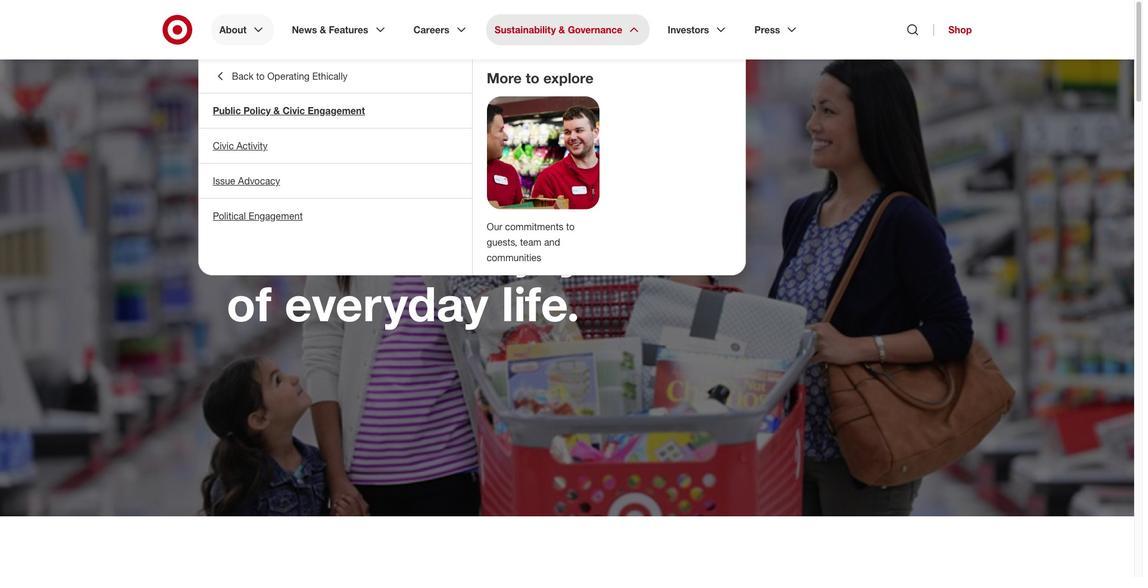 Task type: locate. For each thing, give the bounding box(es) containing it.
1 vertical spatial about
[[227, 98, 267, 116]]

& left governance
[[559, 24, 565, 36]]

press
[[755, 24, 780, 36]]

& right news
[[320, 24, 326, 36]]

1 horizontal spatial civic
[[283, 105, 305, 117]]

issue
[[213, 175, 235, 187]]

public
[[213, 105, 241, 117]]

civic
[[283, 105, 305, 117], [213, 140, 234, 152]]

team
[[520, 236, 542, 248]]

about link
[[211, 14, 274, 45]]

investors
[[668, 24, 709, 36]]

more to explore
[[487, 69, 594, 87]]

0 vertical spatial engagement
[[308, 105, 365, 117]]

guests,
[[487, 236, 518, 248]]

& right policy
[[274, 105, 280, 117]]

&
[[320, 24, 326, 36], [559, 24, 565, 36], [274, 105, 280, 117]]

engagement down the back to operating ethically button
[[308, 105, 365, 117]]

1 horizontal spatial engagement
[[308, 105, 365, 117]]

to inside button
[[256, 70, 265, 82]]

about up back
[[219, 24, 247, 36]]

0 vertical spatial civic
[[283, 105, 305, 117]]

shop
[[949, 24, 972, 36]]

careers link
[[405, 14, 477, 45]]

sustainability & governance link
[[486, 14, 650, 45]]

about down back
[[227, 98, 267, 116]]

0 horizontal spatial engagement
[[249, 210, 303, 222]]

1 vertical spatial civic
[[213, 140, 234, 152]]

more
[[487, 69, 522, 87]]

civic left activity
[[213, 140, 234, 152]]

communities
[[487, 252, 542, 264]]

sustainability
[[495, 24, 556, 36]]

engagement
[[308, 105, 365, 117], [249, 210, 303, 222]]

political engagement
[[213, 210, 303, 222]]

about inside about link
[[219, 24, 247, 36]]

about
[[219, 24, 247, 36], [227, 98, 267, 116]]

advocacy
[[238, 175, 280, 187]]

public policy & civic engagement
[[213, 105, 365, 117]]

2 horizontal spatial &
[[559, 24, 565, 36]]

about inside 'about we're here to help all families discover the joy of everyday life.'
[[227, 98, 267, 116]]

to
[[526, 69, 540, 87], [256, 70, 265, 82], [481, 117, 527, 176], [566, 221, 575, 233]]

governance
[[568, 24, 623, 36]]

to inside our commitments to guests, team and communities
[[566, 221, 575, 233]]

engagement down advocacy
[[249, 210, 303, 222]]

1 horizontal spatial &
[[320, 24, 326, 36]]

issue advocacy
[[213, 175, 280, 187]]

to inside 'about we're here to help all families discover the joy of everyday life.'
[[481, 117, 527, 176]]

press link
[[746, 14, 808, 45]]

political engagement link
[[199, 199, 472, 233]]

about we're here to help all families discover the joy of everyday life.
[[227, 98, 584, 333]]

0 horizontal spatial &
[[274, 105, 280, 117]]

0 vertical spatial about
[[219, 24, 247, 36]]

our commitments to guests, team and communities
[[487, 221, 575, 264]]

investors link
[[660, 14, 737, 45]]

& for news
[[320, 24, 326, 36]]

civic down back to operating ethically
[[283, 105, 305, 117]]



Task type: vqa. For each thing, say whether or not it's contained in the screenshot.
"Fitness+"
no



Task type: describe. For each thing, give the bounding box(es) containing it.
explore
[[544, 69, 594, 87]]

back to operating ethically button
[[199, 60, 472, 93]]

policy
[[244, 105, 271, 117]]

sustainability & governance
[[495, 24, 623, 36]]

political
[[213, 210, 246, 222]]

and
[[544, 236, 560, 248]]

about for about we're here to help all families discover the joy of everyday life.
[[227, 98, 267, 116]]

civic activity link
[[199, 129, 472, 163]]

our commitments to guests, team and communities link
[[487, 221, 575, 264]]

everyday
[[285, 275, 488, 333]]

commitments
[[505, 221, 564, 233]]

our
[[487, 221, 503, 233]]

public policy & civic engagement link
[[199, 94, 472, 128]]

ethically
[[312, 70, 348, 82]]

operating
[[267, 70, 310, 82]]

0 horizontal spatial civic
[[213, 140, 234, 152]]

families
[[402, 170, 578, 228]]

help
[[227, 170, 324, 228]]

news & features link
[[284, 14, 396, 45]]

news & features
[[292, 24, 368, 36]]

the
[[432, 222, 504, 281]]

site navigation element
[[0, 0, 1143, 578]]

all
[[337, 170, 389, 228]]

about for about
[[219, 24, 247, 36]]

1 vertical spatial engagement
[[249, 210, 303, 222]]

here
[[367, 117, 468, 176]]

shop link
[[934, 24, 972, 36]]

we're
[[227, 117, 353, 176]]

back to operating ethically
[[232, 70, 348, 82]]

back
[[232, 70, 254, 82]]

discover
[[227, 222, 419, 281]]

two target team members smiling in the grocery department image
[[487, 96, 599, 210]]

& for sustainability
[[559, 24, 565, 36]]

issue advocacy link
[[199, 164, 472, 198]]

features
[[329, 24, 368, 36]]

civic activity
[[213, 140, 268, 152]]

life.
[[502, 275, 580, 333]]

activity
[[237, 140, 268, 152]]

joy
[[518, 222, 584, 281]]

news
[[292, 24, 317, 36]]

careers
[[414, 24, 450, 36]]

of
[[227, 275, 272, 333]]



